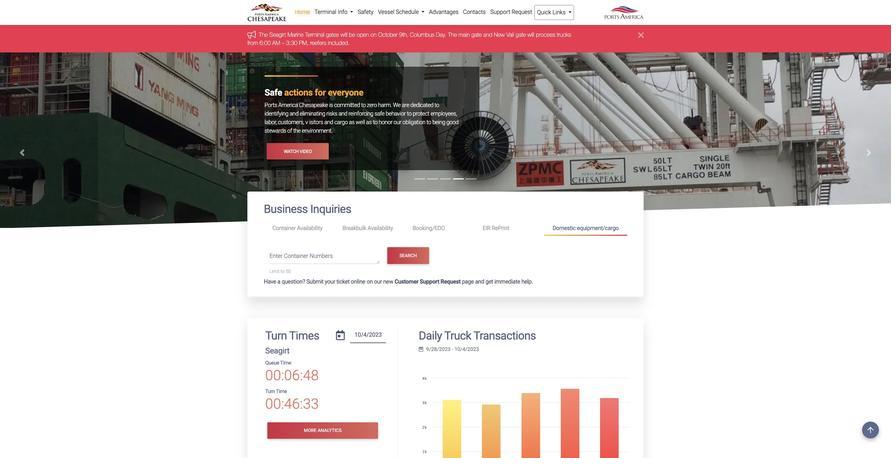 Task type: locate. For each thing, give the bounding box(es) containing it.
1 vertical spatial request
[[441, 279, 461, 286]]

0 horizontal spatial gate
[[472, 32, 482, 38]]

home link
[[293, 5, 312, 19]]

turn inside the turn time 00:46:33
[[265, 389, 275, 395]]

good
[[447, 119, 459, 126]]

0 horizontal spatial availability
[[297, 225, 323, 232]]

1 vertical spatial our
[[374, 279, 382, 286]]

0 vertical spatial container
[[273, 225, 296, 232]]

seagirt inside the 'the seagirt marine terminal gates will be open on october 9th, columbus day. the main gate and new vail gate will process trucks from 6:00 am – 3:30 pm, reefers included.'
[[269, 32, 286, 38]]

0 horizontal spatial will
[[341, 32, 348, 38]]

watch video
[[284, 149, 312, 154]]

and left get
[[476, 279, 485, 286]]

and down risks at left top
[[325, 119, 333, 126]]

harm.
[[378, 102, 392, 109]]

actions
[[284, 88, 313, 98]]

schedule
[[396, 9, 419, 15]]

1 as from the left
[[349, 119, 355, 126]]

safe actions for everyone
[[265, 88, 364, 98]]

0 horizontal spatial as
[[349, 119, 355, 126]]

on right online on the left of page
[[367, 279, 373, 286]]

1 horizontal spatial request
[[512, 9, 533, 15]]

terminal info
[[315, 9, 349, 15]]

booking/edo
[[413, 225, 445, 232]]

chesapeake
[[299, 102, 328, 109]]

limit
[[270, 269, 280, 274]]

0 vertical spatial on
[[371, 32, 377, 38]]

honor
[[379, 119, 393, 126]]

2 will from the left
[[528, 32, 535, 38]]

container up the "50"
[[284, 253, 308, 260]]

1 vertical spatial support
[[420, 279, 440, 286]]

breakbulk availability link
[[334, 222, 404, 235]]

0 vertical spatial support
[[491, 9, 511, 15]]

being
[[433, 119, 446, 126]]

eir reprint
[[483, 225, 510, 232]]

the right day.
[[448, 32, 457, 38]]

watch
[[284, 149, 299, 154]]

time for 00:06:48
[[280, 360, 291, 366]]

None text field
[[351, 330, 386, 344]]

immediate
[[495, 279, 521, 286]]

9/28/2023 - 10/4/2023
[[426, 347, 479, 353]]

our inside ports america chesapeake is committed to zero harm. we are dedicated to identifying and                         eliminating risks and reinforcing safe behavior to protect employees, labor, customers, v                         isitors and cargo as well as to honor our obligation to being good stewards of the environment.
[[394, 119, 402, 126]]

support
[[491, 9, 511, 15], [420, 279, 440, 286]]

time up 00:46:33
[[276, 389, 287, 395]]

bullhorn image
[[248, 31, 259, 39]]

0 vertical spatial turn
[[265, 330, 287, 343]]

to up employees,
[[435, 102, 439, 109]]

1 horizontal spatial support
[[491, 9, 511, 15]]

and
[[484, 32, 493, 38], [290, 110, 299, 117], [339, 110, 348, 117], [325, 119, 333, 126], [476, 279, 485, 286]]

october
[[378, 32, 398, 38]]

1 horizontal spatial will
[[528, 32, 535, 38]]

turn up 00:46:33
[[265, 389, 275, 395]]

support up new
[[491, 9, 511, 15]]

calendar day image
[[336, 331, 345, 341]]

the seagirt marine terminal gates will be open on october 9th, columbus day. the main gate and new vail gate will process trucks from 6:00 am – 3:30 pm, reefers included. alert
[[0, 25, 892, 53]]

to left zero
[[361, 102, 366, 109]]

safe
[[265, 88, 282, 98]]

1 horizontal spatial gate
[[516, 32, 526, 38]]

day.
[[436, 32, 447, 38]]

1 vertical spatial container
[[284, 253, 308, 260]]

terminal left 'info'
[[315, 9, 337, 15]]

v
[[306, 119, 308, 126]]

support inside main content
[[420, 279, 440, 286]]

to down safe
[[373, 119, 378, 126]]

time inside queue time 00:06:48
[[280, 360, 291, 366]]

business
[[264, 203, 308, 216]]

info
[[338, 9, 348, 15]]

0 horizontal spatial support
[[420, 279, 440, 286]]

2 turn from the top
[[265, 389, 275, 395]]

1 turn from the top
[[265, 330, 287, 343]]

00:46:33
[[265, 396, 319, 413]]

1 availability from the left
[[297, 225, 323, 232]]

gate right 'main'
[[472, 32, 482, 38]]

container down business
[[273, 225, 296, 232]]

seagirt up queue
[[265, 347, 290, 356]]

your
[[325, 279, 335, 286]]

more analytics
[[304, 428, 342, 434]]

time inside the turn time 00:46:33
[[276, 389, 287, 395]]

the up the 6:00
[[259, 32, 268, 38]]

0 vertical spatial request
[[512, 9, 533, 15]]

availability right breakbulk at the left
[[368, 225, 393, 232]]

customers,
[[278, 119, 304, 126]]

well
[[356, 119, 365, 126]]

our
[[394, 119, 402, 126], [374, 279, 382, 286]]

search button
[[388, 248, 430, 264]]

time right queue
[[280, 360, 291, 366]]

turn time 00:46:33
[[265, 389, 319, 413]]

seagirt up am
[[269, 32, 286, 38]]

gate
[[472, 32, 482, 38], [516, 32, 526, 38]]

to left the "50"
[[281, 269, 285, 274]]

safety link
[[356, 5, 376, 19]]

terminal up reefers
[[305, 32, 325, 38]]

0 horizontal spatial our
[[374, 279, 382, 286]]

will left be
[[341, 32, 348, 38]]

a
[[278, 279, 281, 286]]

1 vertical spatial terminal
[[305, 32, 325, 38]]

customer
[[395, 279, 419, 286]]

9th,
[[399, 32, 409, 38]]

0 vertical spatial terminal
[[315, 9, 337, 15]]

and inside main content
[[476, 279, 485, 286]]

2 availability from the left
[[368, 225, 393, 232]]

our down behavior
[[394, 119, 402, 126]]

availability down business inquiries
[[297, 225, 323, 232]]

time
[[280, 360, 291, 366], [276, 389, 287, 395]]

as left well
[[349, 119, 355, 126]]

on right 'open'
[[371, 32, 377, 38]]

1 horizontal spatial our
[[394, 119, 402, 126]]

is
[[329, 102, 333, 109]]

request
[[512, 9, 533, 15], [441, 279, 461, 286]]

0 vertical spatial our
[[394, 119, 402, 126]]

reinforcing
[[349, 110, 374, 117]]

zero
[[367, 102, 377, 109]]

0 vertical spatial seagirt
[[269, 32, 286, 38]]

0 vertical spatial time
[[280, 360, 291, 366]]

reefers
[[310, 40, 326, 46]]

home
[[295, 9, 310, 15]]

support right customer
[[420, 279, 440, 286]]

request left the page
[[441, 279, 461, 286]]

inquiries
[[311, 203, 352, 216]]

safe
[[375, 110, 385, 117]]

0 horizontal spatial request
[[441, 279, 461, 286]]

9/28/2023
[[426, 347, 451, 353]]

have
[[264, 279, 276, 286]]

1 horizontal spatial the
[[448, 32, 457, 38]]

00:06:48
[[265, 368, 319, 384]]

will left process
[[528, 32, 535, 38]]

0 horizontal spatial the
[[259, 32, 268, 38]]

ticket
[[337, 279, 350, 286]]

turn up queue
[[265, 330, 287, 343]]

availability
[[297, 225, 323, 232], [368, 225, 393, 232]]

analytics
[[318, 428, 342, 434]]

and left new
[[484, 32, 493, 38]]

time for 00:46:33
[[276, 389, 287, 395]]

new
[[383, 279, 394, 286]]

1 horizontal spatial as
[[366, 119, 372, 126]]

online
[[351, 279, 366, 286]]

columbus
[[410, 32, 435, 38]]

daily truck transactions
[[419, 330, 536, 343]]

1 vertical spatial time
[[276, 389, 287, 395]]

our left new
[[374, 279, 382, 286]]

request left quick
[[512, 9, 533, 15]]

as right well
[[366, 119, 372, 126]]

main content
[[242, 192, 649, 459]]

1 vertical spatial turn
[[265, 389, 275, 395]]

times
[[289, 330, 320, 343]]

2 as from the left
[[366, 119, 372, 126]]

1 will from the left
[[341, 32, 348, 38]]

limit to 50
[[270, 269, 291, 274]]

the
[[293, 128, 301, 134]]

turn times
[[265, 330, 320, 343]]

1 vertical spatial seagirt
[[265, 347, 290, 356]]

quick links link
[[535, 5, 574, 20]]

domestic equipment/cargo
[[553, 225, 619, 232]]

on
[[371, 32, 377, 38], [367, 279, 373, 286]]

1 horizontal spatial availability
[[368, 225, 393, 232]]

gate right 'vail'
[[516, 32, 526, 38]]

quick links
[[538, 9, 567, 16]]



Task type: vqa. For each thing, say whether or not it's contained in the screenshot.
Advantages link
yes



Task type: describe. For each thing, give the bounding box(es) containing it.
to left being
[[427, 119, 432, 126]]

employees,
[[431, 110, 457, 117]]

submit
[[307, 279, 324, 286]]

container availability link
[[264, 222, 334, 235]]

and up customers,
[[290, 110, 299, 117]]

go to top image
[[863, 422, 880, 439]]

queue time 00:06:48
[[265, 360, 319, 384]]

close image
[[639, 31, 644, 39]]

domestic
[[553, 225, 576, 232]]

1 gate from the left
[[472, 32, 482, 38]]

breakbulk
[[343, 225, 367, 232]]

-
[[452, 347, 454, 353]]

and inside the 'the seagirt marine terminal gates will be open on october 9th, columbus day. the main gate and new vail gate will process trucks from 6:00 am – 3:30 pm, reefers included.'
[[484, 32, 493, 38]]

our inside main content
[[374, 279, 382, 286]]

availability for breakbulk availability
[[368, 225, 393, 232]]

included.
[[328, 40, 350, 46]]

ports america chesapeake is committed to zero harm. we are dedicated to identifying and                         eliminating risks and reinforcing safe behavior to protect employees, labor, customers, v                         isitors and cargo as well as to honor our obligation to being good stewards of the environment.
[[265, 102, 459, 134]]

main content containing 00:06:48
[[242, 192, 649, 459]]

links
[[553, 9, 566, 16]]

search
[[400, 253, 417, 259]]

turn for turn time 00:46:33
[[265, 389, 275, 395]]

3:30
[[286, 40, 298, 46]]

question?
[[282, 279, 305, 286]]

booking/edo link
[[404, 222, 474, 235]]

america
[[279, 102, 298, 109]]

container availability
[[273, 225, 323, 232]]

–
[[282, 40, 285, 46]]

of
[[288, 128, 292, 134]]

reprint
[[492, 225, 510, 232]]

advantages
[[429, 9, 459, 15]]

daily
[[419, 330, 442, 343]]

quick
[[538, 9, 552, 16]]

more
[[304, 428, 317, 434]]

turn for turn times
[[265, 330, 287, 343]]

process
[[536, 32, 556, 38]]

Enter Container Numbers text field
[[270, 252, 380, 264]]

business inquiries
[[264, 203, 352, 216]]

stewards
[[265, 128, 286, 134]]

10/4/2023
[[455, 347, 479, 353]]

to down are at the left of page
[[407, 110, 412, 117]]

ports
[[265, 102, 277, 109]]

transactions
[[474, 330, 536, 343]]

6:00
[[260, 40, 271, 46]]

are
[[402, 102, 409, 109]]

numbers
[[310, 253, 333, 260]]

eliminating
[[300, 110, 325, 117]]

committed
[[334, 102, 360, 109]]

we
[[393, 102, 401, 109]]

calendar week image
[[419, 347, 424, 352]]

risks
[[327, 110, 338, 117]]

the seagirt marine terminal gates will be open on october 9th, columbus day. the main gate and new vail gate will process trucks from 6:00 am – 3:30 pm, reefers included.
[[248, 32, 572, 46]]

terminal info link
[[312, 5, 356, 19]]

am
[[272, 40, 280, 46]]

customer support request link
[[395, 279, 461, 286]]

eir reprint link
[[474, 222, 544, 235]]

have a question? submit your ticket online on our new customer support request page and get immediate help.
[[264, 279, 533, 286]]

vail
[[507, 32, 514, 38]]

isitors
[[309, 119, 323, 126]]

the seagirt marine terminal gates will be open on october 9th, columbus day. the main gate and new vail gate will process trucks from 6:00 am – 3:30 pm, reefers included. link
[[248, 32, 572, 46]]

advantages link
[[427, 5, 461, 19]]

get
[[486, 279, 494, 286]]

2 the from the left
[[448, 32, 457, 38]]

labor,
[[265, 119, 277, 126]]

obligation
[[403, 119, 426, 126]]

cargo
[[335, 119, 348, 126]]

queue
[[265, 360, 279, 366]]

to inside main content
[[281, 269, 285, 274]]

behavior
[[386, 110, 406, 117]]

more analytics link
[[268, 423, 378, 439]]

1 the from the left
[[259, 32, 268, 38]]

gates
[[326, 32, 339, 38]]

be
[[349, 32, 355, 38]]

page
[[462, 279, 474, 286]]

terminal inside the 'the seagirt marine terminal gates will be open on october 9th, columbus day. the main gate and new vail gate will process trucks from 6:00 am – 3:30 pm, reefers included.'
[[305, 32, 325, 38]]

contacts
[[463, 9, 486, 15]]

2 gate from the left
[[516, 32, 526, 38]]

request inside main content
[[441, 279, 461, 286]]

everyone
[[328, 88, 364, 98]]

availability for container availability
[[297, 225, 323, 232]]

main
[[459, 32, 470, 38]]

vessel
[[378, 9, 395, 15]]

and up cargo
[[339, 110, 348, 117]]

equipment/cargo
[[577, 225, 619, 232]]

new
[[494, 32, 505, 38]]

enter container numbers
[[270, 253, 333, 260]]

1 vertical spatial on
[[367, 279, 373, 286]]

for
[[315, 88, 326, 98]]

contacts link
[[461, 5, 488, 19]]

enter
[[270, 253, 283, 260]]

from
[[248, 40, 258, 46]]

domestic equipment/cargo link
[[544, 222, 628, 236]]

help.
[[522, 279, 533, 286]]

marine
[[288, 32, 304, 38]]

video
[[300, 149, 312, 154]]

on inside the 'the seagirt marine terminal gates will be open on october 9th, columbus day. the main gate and new vail gate will process trucks from 6:00 am – 3:30 pm, reefers included.'
[[371, 32, 377, 38]]

safety image
[[0, 53, 892, 437]]

eir
[[483, 225, 491, 232]]

identifying
[[265, 110, 289, 117]]



